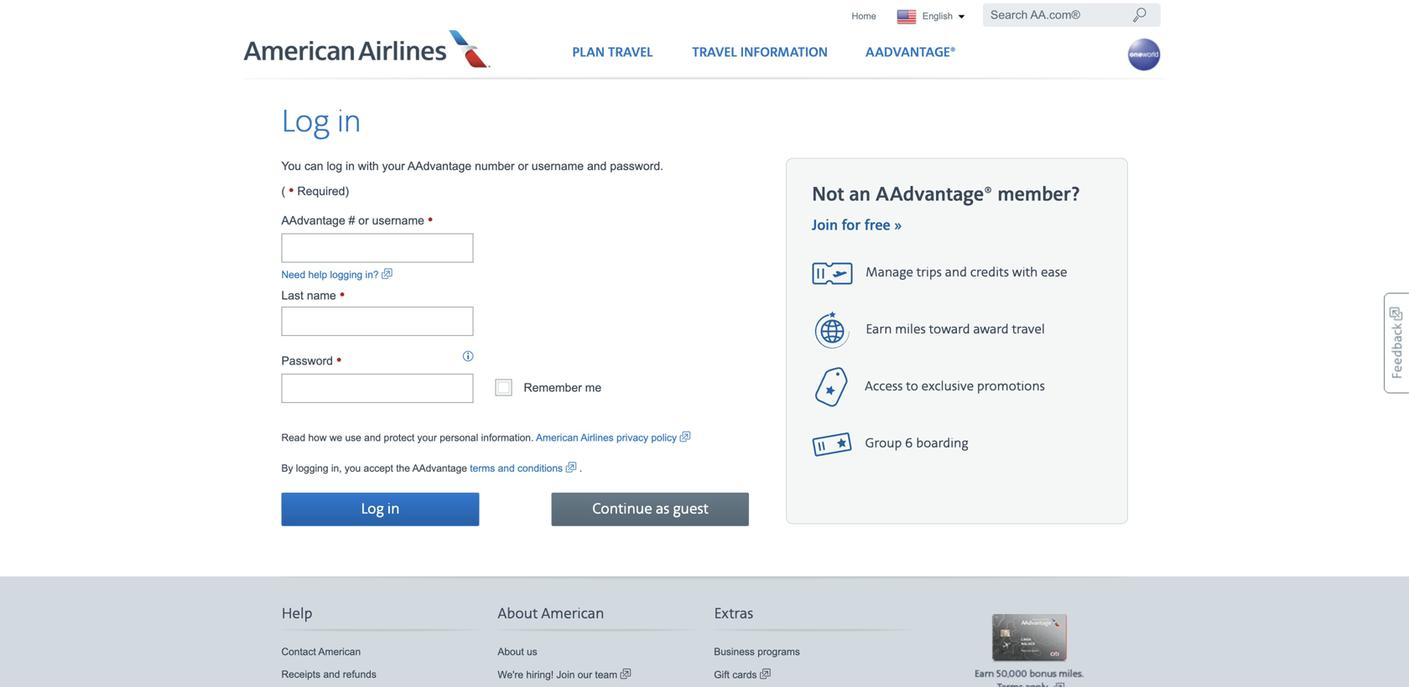 Task type: locate. For each thing, give the bounding box(es) containing it.
in up log
[[337, 103, 361, 142]]

aadvantage® up "free" in the right top of the page
[[876, 183, 993, 207]]

1 vertical spatial aadvantage
[[281, 214, 345, 227]]

your right protect
[[417, 432, 437, 444]]

AAdvantage # or username text field
[[281, 233, 474, 263]]

#
[[349, 214, 355, 227]]

about american
[[498, 606, 604, 624]]

hiring!
[[526, 670, 554, 681]]

travel left "information"
[[692, 44, 737, 61]]

programs
[[758, 647, 800, 658]]

(
[[281, 185, 289, 198]]

2 horizontal spatial newpage image
[[760, 668, 771, 683]]

american inside american airlines privacy policy link
[[536, 432, 579, 444]]

about up about us
[[498, 606, 538, 624]]

use
[[345, 432, 361, 444]]

help
[[281, 606, 313, 624]]

log in down accept
[[361, 501, 400, 519]]

with right log
[[358, 160, 379, 173]]

your right log
[[382, 160, 405, 173]]

log down by logging in, you accept the aadvantage
[[361, 501, 384, 519]]

2 travel from the left
[[692, 44, 737, 61]]

1 vertical spatial newpage image
[[566, 461, 577, 476]]

about
[[498, 606, 538, 624], [498, 647, 524, 658]]

1 vertical spatial american
[[541, 606, 604, 624]]

group 6 boarding
[[865, 436, 969, 452]]

1 vertical spatial with
[[1012, 265, 1038, 281]]

american inside contact american link
[[318, 647, 361, 658]]

0 horizontal spatial or
[[359, 214, 369, 227]]

join for free
[[812, 217, 891, 235]]

or right #
[[359, 214, 369, 227]]

join left "our"
[[557, 670, 575, 681]]

required )
[[294, 185, 349, 198]]

last
[[281, 289, 304, 302]]

in right log
[[346, 160, 355, 173]]

leave feedback, opens external site in new window image
[[1384, 293, 1409, 394]]

travel information button
[[677, 38, 843, 78]]

continue as guest button
[[552, 493, 749, 527]]

receipts and refunds link
[[281, 668, 377, 683]]

the
[[396, 463, 410, 474]]

1 vertical spatial required image
[[340, 289, 345, 303]]

award
[[974, 322, 1009, 338]]

aadvantage® down english link
[[866, 44, 956, 61]]

2 vertical spatial in
[[387, 501, 400, 519]]

2 vertical spatial newpage image
[[760, 668, 771, 683]]

join left for
[[812, 217, 838, 235]]

continue as guest
[[592, 501, 709, 519]]

citi / aadvantage credit card. opens another site in a new window that may not meet accessibility guidelines. image
[[931, 615, 1128, 688]]

username
[[532, 160, 584, 173], [372, 214, 424, 227]]

1 travel from the left
[[608, 44, 653, 61]]

1 vertical spatial logging
[[296, 463, 328, 474]]

newpage image right 'in?'
[[382, 267, 393, 281]]

logging left 'in?'
[[330, 269, 363, 280]]

you
[[281, 160, 301, 173]]

for
[[842, 217, 861, 235]]

travel
[[608, 44, 653, 61], [692, 44, 737, 61]]

2 vertical spatial american
[[318, 647, 361, 658]]

and right trips
[[945, 265, 967, 281]]

or right number
[[518, 160, 528, 173]]

required image down you
[[289, 183, 294, 200]]

0 vertical spatial required image
[[289, 183, 294, 200]]

1 vertical spatial username
[[372, 214, 424, 227]]

0 vertical spatial or
[[518, 160, 528, 173]]

not an aadvantage® member?
[[812, 183, 1081, 207]]

business programs link
[[714, 645, 800, 660]]

about for about us
[[498, 647, 524, 658]]

1 horizontal spatial newpage image
[[620, 668, 631, 683]]

need
[[281, 269, 306, 280]]

about left us
[[498, 647, 524, 658]]

0 horizontal spatial newpage image
[[382, 267, 393, 281]]

newpage image right policy on the left bottom of page
[[680, 430, 691, 446]]

0 vertical spatial aadvantage®
[[866, 44, 956, 61]]

your
[[382, 160, 405, 173], [417, 432, 437, 444]]

1 vertical spatial join
[[557, 670, 575, 681]]

log in
[[281, 103, 361, 142], [361, 501, 400, 519]]

you
[[345, 463, 361, 474]]

0 vertical spatial your
[[382, 160, 405, 173]]

by
[[281, 463, 293, 474]]

american up we're hiring! join our team link
[[541, 606, 604, 624]]

travel right plan
[[608, 44, 653, 61]]

travel inside popup button
[[692, 44, 737, 61]]

0 vertical spatial with
[[358, 160, 379, 173]]

0 horizontal spatial with
[[358, 160, 379, 173]]

about inside about us link
[[498, 647, 524, 658]]

protect
[[384, 432, 415, 444]]

newpage image left .
[[566, 461, 577, 476]]

newpage image right team
[[620, 668, 631, 683]]

aadvantage down required in the top of the page
[[281, 214, 345, 227]]

1 vertical spatial log
[[361, 501, 384, 519]]

newpage image for american airlines privacy policy
[[680, 430, 691, 446]]

6
[[905, 436, 913, 452]]

home
[[852, 11, 877, 21]]

plan travel button
[[557, 38, 668, 78]]

0 horizontal spatial join
[[557, 670, 575, 681]]

log in button
[[281, 493, 479, 527]]

2 vertical spatial aadvantage
[[412, 463, 467, 474]]

main navigation navigation
[[557, 38, 971, 78]]

terms and conditions
[[470, 463, 566, 474]]

logging left the in,
[[296, 463, 328, 474]]

0 vertical spatial newpage image
[[382, 267, 393, 281]]

0 vertical spatial username
[[532, 160, 584, 173]]

1 vertical spatial about
[[498, 647, 524, 658]]

extras
[[714, 606, 754, 624]]

1 horizontal spatial travel
[[692, 44, 737, 61]]

american up 'receipts and refunds'
[[318, 647, 361, 658]]

1 vertical spatial aadvantage®
[[876, 183, 993, 207]]

2 vertical spatial required image
[[336, 353, 342, 370]]

or
[[518, 160, 528, 173], [359, 214, 369, 227]]

accept
[[364, 463, 393, 474]]

aadvantage left number
[[408, 160, 472, 173]]

1 vertical spatial log in
[[361, 501, 400, 519]]

1 horizontal spatial with
[[1012, 265, 1038, 281]]

1 horizontal spatial log
[[361, 501, 384, 519]]

terms
[[470, 463, 495, 474]]

2 about from the top
[[498, 647, 524, 658]]

required image
[[428, 213, 433, 229]]

aadvantage®
[[866, 44, 956, 61], [876, 183, 993, 207]]

1 vertical spatial your
[[417, 432, 437, 444]]

join for free link
[[812, 217, 902, 235]]

last name
[[281, 289, 340, 302]]

about for about american
[[498, 606, 538, 624]]

required image right name
[[340, 289, 345, 303]]

plan travel
[[572, 44, 653, 61]]

newpage image
[[680, 430, 691, 446], [566, 461, 577, 476], [760, 668, 771, 683]]

american for contact american
[[318, 647, 361, 658]]

log in inside button
[[361, 501, 400, 519]]

0 horizontal spatial newpage image
[[566, 461, 577, 476]]

0 vertical spatial log
[[281, 103, 329, 142]]

required image for (
[[289, 183, 294, 200]]

gift cards link
[[714, 668, 771, 683]]

log up can
[[281, 103, 329, 142]]

0 vertical spatial aadvantage
[[408, 160, 472, 173]]

credits
[[971, 265, 1009, 281]]

1 horizontal spatial your
[[417, 432, 437, 444]]

american up conditions
[[536, 432, 579, 444]]

required image for password
[[336, 353, 342, 370]]

aadvantage® inside popup button
[[866, 44, 956, 61]]

gift
[[714, 670, 730, 681]]

1 horizontal spatial newpage image
[[680, 430, 691, 446]]

remember
[[524, 382, 582, 395]]

required image up password password field
[[336, 353, 342, 370]]

contact american
[[281, 647, 361, 658]]

0 vertical spatial join
[[812, 217, 838, 235]]

aadvantage for with
[[408, 160, 472, 173]]

boarding
[[916, 436, 969, 452]]

1 horizontal spatial join
[[812, 217, 838, 235]]

not
[[812, 183, 844, 207]]

required image
[[289, 183, 294, 200], [340, 289, 345, 303], [336, 353, 342, 370]]

0 vertical spatial about
[[498, 606, 538, 624]]

1 horizontal spatial username
[[532, 160, 584, 173]]

airlines
[[581, 432, 614, 444]]

with
[[358, 160, 379, 173], [1012, 265, 1038, 281]]

with left ease
[[1012, 265, 1038, 281]]

newpage image
[[382, 267, 393, 281], [620, 668, 631, 683]]

0 vertical spatial newpage image
[[680, 430, 691, 446]]

we're hiring! join our team
[[498, 670, 620, 681]]

aadvantage® button
[[851, 38, 971, 78]]

username left required icon
[[372, 214, 424, 227]]

join
[[812, 217, 838, 235], [557, 670, 575, 681]]

in
[[337, 103, 361, 142], [346, 160, 355, 173], [387, 501, 400, 519]]

1 vertical spatial newpage image
[[620, 668, 631, 683]]

oneworld link opens in a new window image
[[1128, 38, 1161, 71]]

newpage image right cards
[[760, 668, 771, 683]]

in down 'the'
[[387, 501, 400, 519]]

0 vertical spatial logging
[[330, 269, 363, 280]]

1 about from the top
[[498, 606, 538, 624]]

guest
[[673, 501, 709, 519]]

log in up can
[[281, 103, 361, 142]]

newpage image for need help logging in?
[[382, 267, 393, 281]]

home link
[[847, 5, 882, 28]]

0 horizontal spatial travel
[[608, 44, 653, 61]]

required image for last name
[[340, 289, 345, 303]]

username right number
[[532, 160, 584, 173]]

0 vertical spatial american
[[536, 432, 579, 444]]

aadvantage down personal
[[412, 463, 467, 474]]

american airlines privacy policy
[[536, 432, 680, 444]]

0 horizontal spatial log
[[281, 103, 329, 142]]

plan
[[572, 44, 605, 61]]

our
[[578, 670, 592, 681]]

free
[[865, 217, 891, 235]]



Task type: describe. For each thing, give the bounding box(es) containing it.
you can log in with your aadvantage number or username and password.
[[281, 160, 664, 173]]

aadvantage for accept
[[412, 463, 467, 474]]

need help logging in?
[[281, 269, 382, 280]]

and down contact american link
[[323, 669, 340, 681]]

0 horizontal spatial your
[[382, 160, 405, 173]]

name
[[307, 289, 336, 302]]

business
[[714, 647, 755, 658]]

in,
[[331, 463, 342, 474]]

receipts
[[281, 669, 321, 681]]

read
[[281, 432, 306, 444]]

manage trips and credits with ease
[[866, 265, 1068, 281]]

terms and conditions link
[[470, 461, 579, 476]]

us
[[527, 647, 538, 658]]

exclusive
[[922, 379, 974, 395]]

we're hiring! join our team link
[[498, 668, 631, 683]]

manage
[[866, 265, 914, 281]]

refunds
[[343, 669, 377, 681]]

log inside button
[[361, 501, 384, 519]]

0 horizontal spatial logging
[[296, 463, 328, 474]]

earn miles toward award travel
[[866, 322, 1045, 338]]

in inside log in button
[[387, 501, 400, 519]]

and right terms
[[498, 463, 515, 474]]

as
[[656, 501, 670, 519]]

newpage image for gift cards
[[760, 668, 771, 683]]

1 horizontal spatial or
[[518, 160, 528, 173]]

0 vertical spatial in
[[337, 103, 361, 142]]

Search AA.com® search field
[[983, 3, 1161, 27]]

american airlines - homepage image
[[244, 29, 493, 68]]

how
[[308, 432, 327, 444]]

personal
[[440, 432, 478, 444]]

with for in
[[358, 160, 379, 173]]

info image
[[463, 349, 474, 366]]

american for about american
[[541, 606, 604, 624]]

log
[[327, 160, 342, 173]]

member?
[[998, 183, 1081, 207]]

business programs
[[714, 647, 800, 658]]

ease
[[1041, 265, 1068, 281]]

required
[[297, 185, 345, 198]]

need help logging in? link
[[281, 267, 514, 281]]

newpage image for we're hiring! join our team
[[620, 668, 631, 683]]

password.
[[610, 160, 664, 173]]

group
[[865, 436, 902, 452]]

1 vertical spatial or
[[359, 214, 369, 227]]

join inside we're hiring! join our team link
[[557, 670, 575, 681]]

0 vertical spatial log in
[[281, 103, 361, 142]]

password
[[281, 355, 336, 368]]

read how we use and protect your personal information.
[[281, 432, 536, 444]]

and left password.
[[587, 160, 607, 173]]

continue
[[592, 501, 653, 519]]

)
[[345, 185, 349, 198]]

english
[[920, 11, 956, 21]]

in?
[[365, 269, 379, 280]]

we're
[[498, 670, 524, 681]]

.
[[579, 463, 582, 474]]

Last name text field
[[281, 307, 474, 336]]

miles
[[895, 322, 926, 338]]

we
[[330, 432, 342, 444]]

gift cards
[[714, 670, 760, 681]]

aadvantage # or username
[[281, 214, 428, 227]]

about us
[[498, 647, 538, 658]]

me
[[585, 382, 602, 395]]

number
[[475, 160, 515, 173]]

to
[[906, 379, 919, 395]]

with for credits
[[1012, 265, 1038, 281]]

contact
[[281, 647, 316, 658]]

click to change language and/or country / region image
[[958, 14, 966, 19]]

contact american link
[[281, 645, 361, 660]]

by logging in, you accept the aadvantage
[[281, 463, 470, 474]]

american airlines privacy policy link
[[536, 430, 691, 446]]

access to exclusive promotions
[[865, 379, 1045, 395]]

Password password field
[[281, 374, 474, 403]]

travel information
[[692, 44, 828, 61]]

toward
[[929, 322, 970, 338]]

receipts and refunds
[[281, 669, 377, 681]]

1 horizontal spatial logging
[[330, 269, 363, 280]]

earn
[[866, 322, 892, 338]]

an
[[850, 183, 871, 207]]

remember me
[[521, 382, 602, 395]]

policy
[[651, 432, 677, 444]]

privacy
[[617, 432, 649, 444]]

0 horizontal spatial username
[[372, 214, 424, 227]]

promotions
[[977, 379, 1045, 395]]

and right use
[[364, 432, 381, 444]]

can
[[305, 160, 323, 173]]

about us link
[[498, 645, 538, 660]]

18 image
[[1132, 6, 1147, 24]]

access
[[865, 379, 903, 395]]

cards
[[733, 670, 757, 681]]

newpage image for terms and conditions
[[566, 461, 577, 476]]

1 vertical spatial in
[[346, 160, 355, 173]]

travel inside "dropdown button"
[[608, 44, 653, 61]]

trips
[[917, 265, 942, 281]]

english link
[[889, 5, 973, 29]]

information
[[741, 44, 828, 61]]



Task type: vqa. For each thing, say whether or not it's contained in the screenshot.
Can
yes



